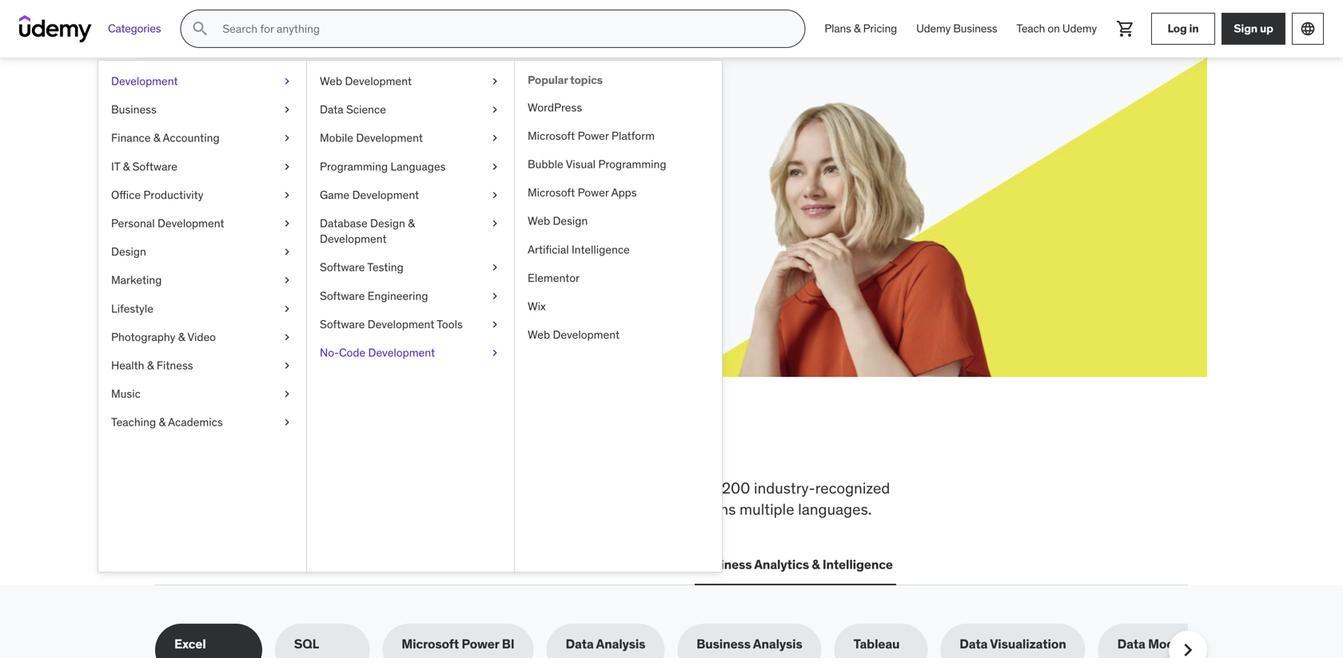 Task type: describe. For each thing, give the bounding box(es) containing it.
software up the office productivity
[[132, 159, 177, 174]]

business link
[[98, 96, 306, 124]]

tableau
[[854, 637, 900, 653]]

certifications,
[[155, 500, 247, 519]]

skills inside 'covering critical workplace skills to technical topics, including prep content for over 200 industry-recognized certifications, our catalog supports well-rounded professional development and spans multiple languages.'
[[342, 479, 376, 498]]

xsmall image for mobile development
[[488, 130, 501, 146]]

& inside database design & development
[[408, 216, 415, 231]]

skills
[[213, 127, 284, 160]]

marketing
[[111, 273, 162, 288]]

topics
[[570, 73, 603, 87]]

teaching & academics
[[111, 415, 223, 430]]

music link
[[98, 380, 306, 409]]

15.
[[328, 185, 344, 201]]

personal
[[111, 216, 155, 231]]

design link
[[98, 238, 306, 266]]

development inside development link
[[111, 74, 178, 88]]

microsoft power platform
[[528, 129, 655, 143]]

microsoft power apps
[[528, 186, 637, 200]]

modeling
[[1148, 637, 1204, 653]]

choose a language image
[[1300, 21, 1316, 37]]

you
[[357, 426, 415, 468]]

1 horizontal spatial web development link
[[515, 321, 722, 349]]

on
[[1048, 21, 1060, 36]]

no-code development element
[[514, 61, 722, 572]]

data left visualization
[[960, 637, 988, 653]]

data science for data science link
[[320, 102, 386, 117]]

xsmall image for game development
[[488, 187, 501, 203]]

xsmall image for finance & accounting
[[281, 130, 293, 146]]

power for apps
[[578, 186, 609, 200]]

data right bi
[[566, 637, 594, 653]]

personal development link
[[98, 209, 306, 238]]

starting
[[422, 167, 468, 183]]

no-code development link
[[307, 339, 514, 367]]

& for accounting
[[153, 131, 160, 145]]

development link
[[98, 67, 306, 96]]

science for data science button
[[517, 557, 565, 573]]

software for software engineering
[[320, 289, 365, 303]]

leadership
[[401, 557, 467, 573]]

engineering
[[368, 289, 428, 303]]

topics,
[[462, 479, 507, 498]]

elementor link
[[515, 264, 722, 293]]

game development
[[320, 188, 419, 202]]

data inside data science link
[[320, 102, 344, 117]]

2 udemy from the left
[[1062, 21, 1097, 36]]

next image
[[1175, 638, 1201, 659]]

expand
[[213, 167, 256, 183]]

database design & development link
[[307, 209, 514, 254]]

development for right web development link
[[553, 328, 620, 342]]

photography & video
[[111, 330, 216, 344]]

web development button
[[155, 546, 271, 585]]

to
[[379, 479, 393, 498]]

1 udemy from the left
[[916, 21, 951, 36]]

need
[[420, 426, 497, 468]]

udemy business
[[916, 21, 997, 36]]

web development inside the web development 'button'
[[158, 557, 268, 573]]

sql
[[294, 637, 319, 653]]

xsmall image for data science
[[488, 102, 501, 118]]

& inside button
[[812, 557, 820, 573]]

data science for data science button
[[486, 557, 565, 573]]

database design & development
[[320, 216, 415, 246]]

software engineering link
[[307, 282, 514, 310]]

communication button
[[581, 546, 682, 585]]

game
[[320, 188, 350, 202]]

plans
[[825, 21, 851, 36]]

data inside data science button
[[486, 557, 514, 573]]

our
[[251, 500, 273, 519]]

software development tools
[[320, 317, 463, 332]]

data science link
[[307, 96, 514, 124]]

microsoft power bi
[[402, 637, 514, 653]]

development inside database design & development
[[320, 232, 387, 246]]

xsmall image for health & fitness
[[281, 358, 293, 374]]

development for personal development link
[[157, 216, 224, 231]]

well-
[[394, 500, 427, 519]]

through
[[254, 185, 299, 201]]

visual
[[566, 157, 596, 171]]

technical
[[397, 479, 458, 498]]

web design link
[[515, 207, 722, 236]]

Search for anything text field
[[219, 15, 785, 42]]

0 vertical spatial skills
[[265, 426, 351, 468]]

recognized
[[815, 479, 890, 498]]

0 horizontal spatial design
[[111, 245, 146, 259]]

xsmall image for it & software
[[281, 159, 293, 175]]

microsoft for microsoft power platform
[[528, 129, 575, 143]]

udemy image
[[19, 15, 92, 42]]

programming languages link
[[307, 153, 514, 181]]

it & software link
[[98, 153, 306, 181]]

marketing link
[[98, 266, 306, 295]]

the
[[208, 426, 259, 468]]

software for software testing
[[320, 260, 365, 275]]

rounded
[[427, 500, 484, 519]]

xsmall image for photography & video
[[281, 330, 293, 345]]

wix link
[[515, 293, 722, 321]]

software for software development tools
[[320, 317, 365, 332]]

prep
[[576, 479, 607, 498]]

at
[[471, 167, 482, 183]]

0 vertical spatial web development link
[[307, 67, 514, 96]]

tools
[[437, 317, 463, 332]]

power for bi
[[462, 637, 499, 653]]

$12.99
[[213, 185, 251, 201]]

business analytics & intelligence
[[698, 557, 893, 573]]

mobile
[[320, 131, 353, 145]]

artificial intelligence link
[[515, 236, 722, 264]]

software testing
[[320, 260, 404, 275]]

professional
[[488, 500, 571, 519]]

potential
[[286, 167, 337, 183]]

office
[[111, 188, 141, 202]]

programming inside no-code development element
[[598, 157, 666, 171]]

business for business analysis
[[697, 637, 751, 653]]

science for data science link
[[346, 102, 386, 117]]

visualization
[[990, 637, 1066, 653]]

artificial intelligence
[[528, 242, 630, 257]]

photography & video link
[[98, 323, 306, 352]]

industry-
[[754, 479, 815, 498]]

development inside no-code development link
[[368, 346, 435, 360]]



Task type: locate. For each thing, give the bounding box(es) containing it.
elementor
[[528, 271, 580, 285]]

0 horizontal spatial science
[[346, 102, 386, 117]]

0 horizontal spatial data science
[[320, 102, 386, 117]]

platform
[[612, 129, 655, 143]]

software inside 'link'
[[320, 260, 365, 275]]

mobile development link
[[307, 124, 514, 153]]

development for the web development 'button'
[[188, 557, 268, 573]]

& right the finance
[[153, 131, 160, 145]]

1 horizontal spatial data science
[[486, 557, 565, 573]]

data science button
[[483, 546, 568, 585]]

web down wix
[[528, 328, 550, 342]]

science down professional
[[517, 557, 565, 573]]

& for video
[[178, 330, 185, 344]]

0 vertical spatial in
[[1189, 21, 1199, 36]]

analytics
[[754, 557, 809, 573]]

0 horizontal spatial intelligence
[[572, 242, 630, 257]]

microsoft
[[528, 129, 575, 143], [528, 186, 575, 200], [402, 637, 459, 653]]

wix
[[528, 299, 546, 314]]

data down professional
[[486, 557, 514, 573]]

2 vertical spatial power
[[462, 637, 499, 653]]

including
[[511, 479, 572, 498]]

design for web
[[553, 214, 588, 228]]

web development down certifications,
[[158, 557, 268, 573]]

microsoft down bubble
[[528, 186, 575, 200]]

it left certifications
[[287, 557, 298, 573]]

power
[[578, 129, 609, 143], [578, 186, 609, 200], [462, 637, 499, 653]]

1 vertical spatial science
[[517, 557, 565, 573]]

up
[[1260, 21, 1273, 36]]

topic filters element
[[155, 625, 1223, 659]]

finance
[[111, 131, 151, 145]]

development for topmost web development link
[[345, 74, 412, 88]]

dec
[[302, 185, 325, 201]]

xsmall image inside finance & accounting link
[[281, 130, 293, 146]]

for inside skills for your future expand your potential with a course. starting at just $12.99 through dec 15.
[[289, 127, 326, 160]]

web development inside no-code development element
[[528, 328, 620, 342]]

web down certifications,
[[158, 557, 185, 573]]

development inside software development tools link
[[368, 317, 434, 332]]

languages
[[391, 159, 446, 174]]

xsmall image for software engineering
[[488, 288, 501, 304]]

leadership button
[[398, 546, 470, 585]]

software up code
[[320, 317, 365, 332]]

web design
[[528, 214, 588, 228]]

power for platform
[[578, 129, 609, 143]]

music
[[111, 387, 141, 401]]

xsmall image for lifestyle
[[281, 301, 293, 317]]

business analytics & intelligence button
[[695, 546, 896, 585]]

& right health at the left bottom of the page
[[147, 359, 154, 373]]

with
[[340, 167, 364, 183]]

xsmall image inside no-code development link
[[488, 345, 501, 361]]

data up mobile
[[320, 102, 344, 117]]

health & fitness
[[111, 359, 193, 373]]

1 horizontal spatial science
[[517, 557, 565, 573]]

design down personal
[[111, 245, 146, 259]]

software up software engineering
[[320, 260, 365, 275]]

& down game development link
[[408, 216, 415, 231]]

web up mobile
[[320, 74, 342, 88]]

xsmall image for development
[[281, 74, 293, 89]]

covering
[[155, 479, 216, 498]]

development down software development tools link
[[368, 346, 435, 360]]

xsmall image inside data science link
[[488, 102, 501, 118]]

database
[[320, 216, 368, 231]]

lifestyle link
[[98, 295, 306, 323]]

1 vertical spatial web development link
[[515, 321, 722, 349]]

microsoft power apps link
[[515, 179, 722, 207]]

business inside topic filters element
[[697, 637, 751, 653]]

business for business analytics & intelligence
[[698, 557, 752, 573]]

0 vertical spatial intelligence
[[572, 242, 630, 257]]

1 analysis from the left
[[596, 637, 645, 653]]

skills for your future expand your potential with a course. starting at just $12.99 through dec 15.
[[213, 127, 506, 201]]

xsmall image inside personal development link
[[281, 216, 293, 232]]

development up data science link
[[345, 74, 412, 88]]

development up programming languages
[[356, 131, 423, 145]]

& left video
[[178, 330, 185, 344]]

development for software development tools link
[[368, 317, 434, 332]]

just
[[485, 167, 506, 183]]

& right plans
[[854, 21, 861, 36]]

programming down platform
[[598, 157, 666, 171]]

design for database
[[370, 216, 405, 231]]

xsmall image inside health & fitness link
[[281, 358, 293, 374]]

development down "office productivity" link
[[157, 216, 224, 231]]

0 horizontal spatial it
[[111, 159, 120, 174]]

wordpress
[[528, 100, 582, 115]]

it up office on the top left
[[111, 159, 120, 174]]

it certifications
[[287, 557, 382, 573]]

for up and
[[667, 479, 686, 498]]

design inside database design & development
[[370, 216, 405, 231]]

development down categories dropdown button
[[111, 74, 178, 88]]

languages.
[[798, 500, 872, 519]]

& for software
[[123, 159, 130, 174]]

development inside game development link
[[352, 188, 419, 202]]

web development
[[320, 74, 412, 88], [528, 328, 620, 342], [158, 557, 268, 573]]

1 horizontal spatial web development
[[320, 74, 412, 88]]

& for academics
[[159, 415, 166, 430]]

development inside personal development link
[[157, 216, 224, 231]]

0 vertical spatial web development
[[320, 74, 412, 88]]

xsmall image for business
[[281, 102, 293, 118]]

development inside mobile development link
[[356, 131, 423, 145]]

categories
[[108, 21, 161, 36]]

xsmall image
[[281, 74, 293, 89], [488, 74, 501, 89], [281, 102, 293, 118], [488, 102, 501, 118], [281, 130, 293, 146], [281, 244, 293, 260], [488, 288, 501, 304], [281, 301, 293, 317], [488, 317, 501, 333], [488, 345, 501, 361], [281, 358, 293, 374], [281, 387, 293, 402]]

intelligence down web design link
[[572, 242, 630, 257]]

web
[[320, 74, 342, 88], [528, 214, 550, 228], [528, 328, 550, 342], [158, 557, 185, 573]]

0 vertical spatial data science
[[320, 102, 386, 117]]

health
[[111, 359, 144, 373]]

power up "bubble visual programming"
[[578, 129, 609, 143]]

& right teaching
[[159, 415, 166, 430]]

1 vertical spatial your
[[259, 167, 283, 183]]

programming up 15.
[[320, 159, 388, 174]]

1 horizontal spatial it
[[287, 557, 298, 573]]

0 vertical spatial science
[[346, 102, 386, 117]]

science inside button
[[517, 557, 565, 573]]

science
[[346, 102, 386, 117], [517, 557, 565, 573]]

video
[[187, 330, 216, 344]]

development down database at the left
[[320, 232, 387, 246]]

xsmall image for office productivity
[[281, 187, 293, 203]]

xsmall image inside software testing 'link'
[[488, 260, 501, 276]]

teach on udemy link
[[1007, 10, 1107, 48]]

it inside it & software link
[[111, 159, 120, 174]]

in up including
[[503, 426, 534, 468]]

data
[[320, 102, 344, 117], [486, 557, 514, 573], [566, 637, 594, 653], [960, 637, 988, 653], [1117, 637, 1145, 653]]

sign
[[1234, 21, 1258, 36]]

business analysis
[[697, 637, 802, 653]]

xsmall image inside lifestyle link
[[281, 301, 293, 317]]

& for fitness
[[147, 359, 154, 373]]

pricing
[[863, 21, 897, 36]]

development down certifications,
[[188, 557, 268, 573]]

web development down wix
[[528, 328, 620, 342]]

1 horizontal spatial analysis
[[753, 637, 802, 653]]

development for game development link
[[352, 188, 419, 202]]

web up artificial
[[528, 214, 550, 228]]

multiple
[[740, 500, 794, 519]]

0 vertical spatial it
[[111, 159, 120, 174]]

1 horizontal spatial udemy
[[1062, 21, 1097, 36]]

web development up data science link
[[320, 74, 412, 88]]

1 horizontal spatial in
[[1189, 21, 1199, 36]]

data science inside button
[[486, 557, 565, 573]]

bubble visual programming link
[[515, 150, 722, 179]]

development down engineering
[[368, 317, 434, 332]]

it for it certifications
[[287, 557, 298, 573]]

log
[[1168, 21, 1187, 36]]

power down "bubble visual programming"
[[578, 186, 609, 200]]

xsmall image for design
[[281, 244, 293, 260]]

xsmall image inside "office productivity" link
[[281, 187, 293, 203]]

design inside no-code development element
[[553, 214, 588, 228]]

1 horizontal spatial intelligence
[[823, 557, 893, 573]]

1 vertical spatial data science
[[486, 557, 565, 573]]

2 vertical spatial microsoft
[[402, 637, 459, 653]]

software testing link
[[307, 254, 514, 282]]

and
[[667, 500, 692, 519]]

intelligence down languages.
[[823, 557, 893, 573]]

personal development
[[111, 216, 224, 231]]

udemy right pricing
[[916, 21, 951, 36]]

it & software
[[111, 159, 177, 174]]

xsmall image for personal development
[[281, 216, 293, 232]]

it for it & software
[[111, 159, 120, 174]]

bi
[[502, 637, 514, 653]]

xsmall image inside music link
[[281, 387, 293, 402]]

it inside it certifications button
[[287, 557, 298, 573]]

xsmall image inside mobile development link
[[488, 130, 501, 146]]

development for mobile development link
[[356, 131, 423, 145]]

xsmall image for music
[[281, 387, 293, 402]]

0 horizontal spatial in
[[503, 426, 534, 468]]

development inside the web development 'button'
[[188, 557, 268, 573]]

1 vertical spatial intelligence
[[823, 557, 893, 573]]

web development link up mobile development link
[[307, 67, 514, 96]]

microsoft inside topic filters element
[[402, 637, 459, 653]]

xsmall image for web development
[[488, 74, 501, 89]]

xsmall image for software testing
[[488, 260, 501, 276]]

software down software testing
[[320, 289, 365, 303]]

all
[[155, 426, 202, 468]]

1 horizontal spatial for
[[667, 479, 686, 498]]

xsmall image inside development link
[[281, 74, 293, 89]]

log in
[[1168, 21, 1199, 36]]

xsmall image inside marketing link
[[281, 273, 293, 288]]

for
[[289, 127, 326, 160], [667, 479, 686, 498]]

0 horizontal spatial web development link
[[307, 67, 514, 96]]

0 horizontal spatial udemy
[[916, 21, 951, 36]]

intelligence inside no-code development element
[[572, 242, 630, 257]]

1 horizontal spatial your
[[331, 127, 389, 160]]

programming languages
[[320, 159, 446, 174]]

0 vertical spatial for
[[289, 127, 326, 160]]

0 horizontal spatial your
[[259, 167, 283, 183]]

web development link down elementor link
[[515, 321, 722, 349]]

programming inside 'link'
[[320, 159, 388, 174]]

plans & pricing
[[825, 21, 897, 36]]

xsmall image inside database design & development "link"
[[488, 216, 501, 232]]

1 horizontal spatial programming
[[598, 157, 666, 171]]

web inside 'button'
[[158, 557, 185, 573]]

0 vertical spatial your
[[331, 127, 389, 160]]

0 horizontal spatial programming
[[320, 159, 388, 174]]

office productivity link
[[98, 181, 306, 209]]

power inside topic filters element
[[462, 637, 499, 653]]

microsoft for microsoft power bi
[[402, 637, 459, 653]]

1 vertical spatial microsoft
[[528, 186, 575, 200]]

in right the "log"
[[1189, 21, 1199, 36]]

xsmall image inside photography & video link
[[281, 330, 293, 345]]

plans & pricing link
[[815, 10, 907, 48]]

microsoft for microsoft power apps
[[528, 186, 575, 200]]

your up "through"
[[259, 167, 283, 183]]

design down game development
[[370, 216, 405, 231]]

2 horizontal spatial design
[[553, 214, 588, 228]]

web development link
[[307, 67, 514, 96], [515, 321, 722, 349]]

0 horizontal spatial for
[[289, 127, 326, 160]]

1 vertical spatial power
[[578, 186, 609, 200]]

content
[[611, 479, 663, 498]]

power left bi
[[462, 637, 499, 653]]

design up artificial intelligence
[[553, 214, 588, 228]]

2 analysis from the left
[[753, 637, 802, 653]]

data science down professional
[[486, 557, 565, 573]]

business for business
[[111, 102, 157, 117]]

skills up supports at the left bottom
[[342, 479, 376, 498]]

your up with
[[331, 127, 389, 160]]

data left modeling
[[1117, 637, 1145, 653]]

all the skills you need in one place
[[155, 426, 687, 468]]

analysis for data analysis
[[596, 637, 645, 653]]

development down course.
[[352, 188, 419, 202]]

& right analytics
[[812, 557, 820, 573]]

microsoft down wordpress
[[528, 129, 575, 143]]

office productivity
[[111, 188, 203, 202]]

1 vertical spatial web development
[[528, 328, 620, 342]]

xsmall image for software development tools
[[488, 317, 501, 333]]

academics
[[168, 415, 223, 430]]

for inside 'covering critical workplace skills to technical topics, including prep content for over 200 industry-recognized certifications, our catalog supports well-rounded professional development and spans multiple languages.'
[[667, 479, 686, 498]]

microsoft left bi
[[402, 637, 459, 653]]

0 horizontal spatial analysis
[[596, 637, 645, 653]]

xsmall image
[[488, 130, 501, 146], [281, 159, 293, 175], [488, 159, 501, 175], [281, 187, 293, 203], [488, 187, 501, 203], [281, 216, 293, 232], [488, 216, 501, 232], [488, 260, 501, 276], [281, 273, 293, 288], [281, 330, 293, 345], [281, 415, 293, 431]]

business inside button
[[698, 557, 752, 573]]

development down wix link
[[553, 328, 620, 342]]

science up mobile development
[[346, 102, 386, 117]]

xsmall image inside software engineering link
[[488, 288, 501, 304]]

data visualization
[[960, 637, 1066, 653]]

a
[[367, 167, 374, 183]]

critical
[[220, 479, 265, 498]]

1 vertical spatial skills
[[342, 479, 376, 498]]

sign up
[[1234, 21, 1273, 36]]

bubble visual programming
[[528, 157, 666, 171]]

spans
[[696, 500, 736, 519]]

1 vertical spatial it
[[287, 557, 298, 573]]

xsmall image inside software development tools link
[[488, 317, 501, 333]]

development inside no-code development element
[[553, 328, 620, 342]]

analysis for business analysis
[[753, 637, 802, 653]]

xsmall image for marketing
[[281, 273, 293, 288]]

microsoft power platform link
[[515, 122, 722, 150]]

xsmall image inside business link
[[281, 102, 293, 118]]

skills up the "workplace"
[[265, 426, 351, 468]]

teach
[[1017, 21, 1045, 36]]

xsmall image inside programming languages 'link'
[[488, 159, 501, 175]]

0 vertical spatial microsoft
[[528, 129, 575, 143]]

xsmall image for programming languages
[[488, 159, 501, 175]]

2 vertical spatial web development
[[158, 557, 268, 573]]

& up office on the top left
[[123, 159, 130, 174]]

udemy right on
[[1062, 21, 1097, 36]]

0 horizontal spatial web development
[[158, 557, 268, 573]]

xsmall image inside design link
[[281, 244, 293, 260]]

one
[[540, 426, 598, 468]]

& for pricing
[[854, 21, 861, 36]]

data analysis
[[566, 637, 645, 653]]

xsmall image inside game development link
[[488, 187, 501, 203]]

xsmall image inside teaching & academics link
[[281, 415, 293, 431]]

software
[[132, 159, 177, 174], [320, 260, 365, 275], [320, 289, 365, 303], [320, 317, 365, 332]]

wordpress link
[[515, 93, 722, 122]]

xsmall image for no-code development
[[488, 345, 501, 361]]

supports
[[330, 500, 391, 519]]

submit search image
[[191, 19, 210, 38]]

apps
[[611, 186, 637, 200]]

for up potential
[[289, 127, 326, 160]]

2 horizontal spatial web development
[[528, 328, 620, 342]]

xsmall image for database design & development
[[488, 216, 501, 232]]

data science up mobile
[[320, 102, 386, 117]]

lifestyle
[[111, 302, 153, 316]]

xsmall image for teaching & academics
[[281, 415, 293, 431]]

sign up link
[[1222, 13, 1286, 45]]

1 horizontal spatial design
[[370, 216, 405, 231]]

1 vertical spatial in
[[503, 426, 534, 468]]

0 vertical spatial power
[[578, 129, 609, 143]]

finance & accounting link
[[98, 124, 306, 153]]

xsmall image inside it & software link
[[281, 159, 293, 175]]

mobile development
[[320, 131, 423, 145]]

1 vertical spatial for
[[667, 479, 686, 498]]

development
[[111, 74, 178, 88], [345, 74, 412, 88], [356, 131, 423, 145], [352, 188, 419, 202], [157, 216, 224, 231], [320, 232, 387, 246], [368, 317, 434, 332], [553, 328, 620, 342], [368, 346, 435, 360], [188, 557, 268, 573]]

intelligence inside button
[[823, 557, 893, 573]]

photography
[[111, 330, 175, 344]]

development
[[574, 500, 663, 519]]

shopping cart with 0 items image
[[1116, 19, 1135, 38]]

design
[[553, 214, 588, 228], [370, 216, 405, 231], [111, 245, 146, 259]]



Task type: vqa. For each thing, say whether or not it's contained in the screenshot.
THE 'SHOULD'
no



